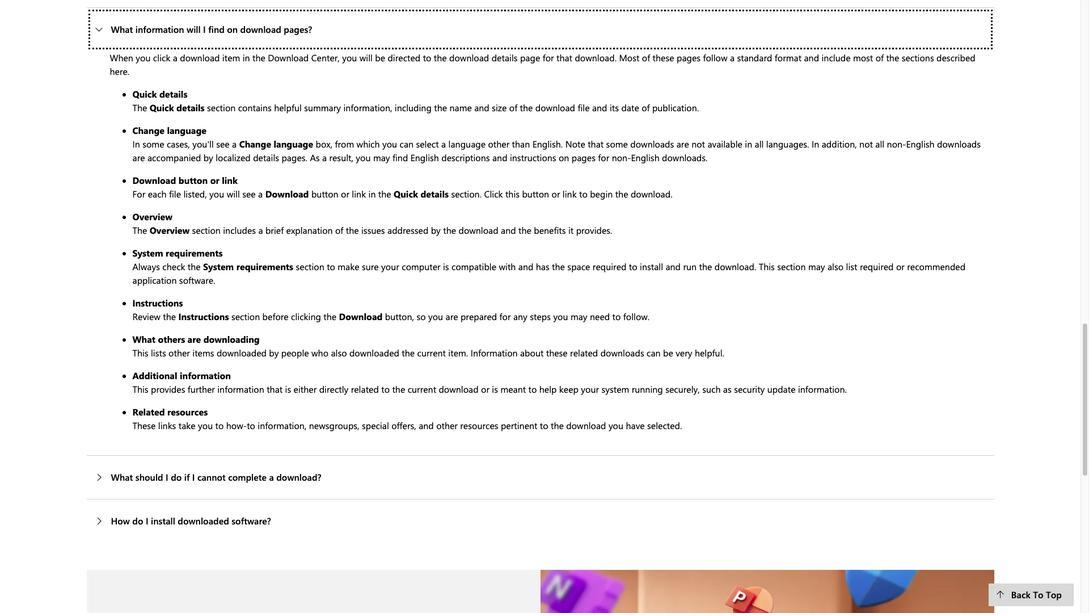 Task type: vqa. For each thing, say whether or not it's contained in the screenshot.


Task type: locate. For each thing, give the bounding box(es) containing it.
the up the change language
[[133, 101, 147, 113]]

such
[[703, 383, 721, 395]]

information
[[471, 347, 518, 359]]

information, up which
[[344, 101, 392, 113]]

downloads inside what others are downloading this lists other items downloaded by people who also downloaded the current item. information about these related downloads can be very helpful.
[[601, 347, 645, 359]]

information for what
[[136, 23, 184, 35]]

that right page
[[557, 51, 573, 63]]

1 horizontal spatial may
[[571, 310, 588, 322]]

1 vertical spatial download.
[[631, 188, 673, 200]]

by inside box, from which you can select a language other than english. note that some downloads are not available in all languages. in addition, not all non-english downloads are accompanied by localized details pages. as a result, you may find english descriptions and instructions on pages for non-english downloads.
[[204, 151, 213, 163]]

on inside dropdown button
[[227, 23, 238, 35]]

on down note on the top right of the page
[[559, 151, 570, 163]]

directed
[[388, 51, 421, 63]]

the left issues
[[346, 224, 359, 236]]

1 horizontal spatial install
[[640, 260, 664, 272]]

the
[[133, 101, 147, 113], [133, 224, 147, 236]]

may
[[373, 151, 390, 163], [809, 260, 826, 272], [571, 310, 588, 322]]

0 horizontal spatial language
[[167, 124, 207, 136]]

0 horizontal spatial that
[[267, 383, 283, 395]]

current up the related resources these links take you to how-to information, newsgroups, special offers, and other resources pertinent to the download you have selected.
[[408, 383, 437, 395]]

other inside box, from which you can select a language other than english. note that some downloads are not available in all languages. in addition, not all non-english downloads are accompanied by localized details pages. as a result, you may find english descriptions and instructions on pages for non-english downloads.
[[488, 138, 510, 150]]

are up items
[[188, 333, 201, 345]]

0 horizontal spatial all
[[755, 138, 764, 150]]

0 vertical spatial instructions
[[133, 297, 183, 309]]

in inside when you click a download item in the download center, you will be directed to the download details page for that download. most of these pages follow a standard format and include most of the sections described here.
[[243, 51, 250, 63]]

the inside additional information this provides further information that is either directly related to the current download or is meant to help keep your system running securely, such as security update information.
[[392, 383, 405, 395]]

other down others at the left bottom of page
[[169, 347, 190, 359]]

2 in from the left
[[812, 138, 820, 150]]

quick inside download button or link for each file listed, you will see a download button or link in the quick details section. click this button or link to begin the download.
[[394, 188, 418, 200]]

0 horizontal spatial system
[[133, 247, 163, 259]]

1 vertical spatial other
[[169, 347, 190, 359]]

accompanied
[[148, 151, 201, 163]]

you'll
[[193, 138, 214, 150]]

be left the very
[[664, 347, 674, 359]]

the inside the "overview the overview section includes a brief explanation of the issues addressed by the download and the benefits it provides."
[[133, 224, 147, 236]]

link
[[222, 174, 238, 186], [352, 188, 366, 200], [563, 188, 577, 200]]

do right how
[[132, 515, 143, 527]]

the up the related resources these links take you to how-to information, newsgroups, special offers, and other resources pertinent to the download you have selected.
[[392, 383, 405, 395]]

how
[[111, 515, 130, 527]]

by right addressed at the left of the page
[[431, 224, 441, 236]]

download down item.
[[439, 383, 479, 395]]

1 vertical spatial do
[[132, 515, 143, 527]]

2 vertical spatial download.
[[715, 260, 757, 272]]

that inside when you click a download item in the download center, you will be directed to the download details page for that download. most of these pages follow a standard format and include most of the sections described here.
[[557, 51, 573, 63]]

others
[[158, 333, 185, 345]]

download up english. on the top of the page
[[536, 101, 576, 113]]

the up software.
[[188, 260, 201, 272]]

1 all from the left
[[755, 138, 764, 150]]

run
[[684, 260, 697, 272]]

other left than
[[488, 138, 510, 150]]

2 horizontal spatial language
[[449, 138, 486, 150]]

do
[[171, 471, 182, 483], [132, 515, 143, 527]]

what left should
[[111, 471, 133, 483]]

0 vertical spatial information,
[[344, 101, 392, 113]]

by inside what others are downloading this lists other items downloaded by people who also downloaded the current item. information about these related downloads can be very helpful.
[[269, 347, 279, 359]]

2 required from the left
[[860, 260, 894, 272]]

to inside when you click a download item in the download center, you will be directed to the download details page for that download. most of these pages follow a standard format and include most of the sections described here.
[[423, 51, 432, 63]]

these right most
[[653, 51, 675, 63]]

download
[[268, 51, 309, 63], [133, 174, 176, 186], [265, 188, 309, 200], [339, 310, 383, 322]]

find up item
[[208, 23, 225, 35]]

provides
[[151, 383, 185, 395]]

find inside box, from which you can select a language other than english. note that some downloads are not available in all languages. in addition, not all non-english downloads are accompanied by localized details pages. as a result, you may find english descriptions and instructions on pages for non-english downloads.
[[393, 151, 408, 163]]

related
[[571, 347, 598, 359], [351, 383, 379, 395]]

1 horizontal spatial download.
[[631, 188, 673, 200]]

most
[[620, 51, 640, 63]]

you right listed, on the left top
[[209, 188, 224, 200]]

with
[[499, 260, 516, 272]]

0 horizontal spatial will
[[187, 23, 201, 35]]

your inside section to make sure your computer is compatible with and has the space required to install and run the download. this section may also list required or recommended application software.
[[382, 260, 400, 272]]

may left need
[[571, 310, 588, 322]]

some down its
[[607, 138, 628, 150]]

download up name in the top of the page
[[450, 51, 489, 63]]

summary
[[304, 101, 341, 113]]

0 horizontal spatial in
[[243, 51, 250, 63]]

details inside when you click a download item in the download center, you will be directed to the download details page for that download. most of these pages follow a standard format and include most of the sections described here.
[[492, 51, 518, 63]]

or inside section to make sure your computer is compatible with and has the space required to install and run the download. this section may also list required or recommended application software.
[[897, 260, 905, 272]]

the inside what others are downloading this lists other items downloaded by people who also downloaded the current item. information about these related downloads can be very helpful.
[[402, 347, 415, 359]]

1 the from the top
[[133, 101, 147, 113]]

download down keep
[[567, 419, 607, 431]]

list
[[847, 260, 858, 272]]

in up the "overview the overview section includes a brief explanation of the issues addressed by the download and the benefits it provides."
[[369, 188, 376, 200]]

other
[[488, 138, 510, 150], [169, 347, 190, 359], [437, 419, 458, 431]]

on
[[227, 23, 238, 35], [559, 151, 570, 163]]

download. inside download button or link for each file listed, you will see a download button or link in the quick details section. click this button or link to begin the download.
[[631, 188, 673, 200]]

the right item
[[253, 51, 266, 63]]

0 vertical spatial current
[[418, 347, 446, 359]]

by down "you'll"
[[204, 151, 213, 163]]

requirements
[[166, 247, 223, 259], [236, 260, 294, 272]]

what inside what information will i find on download pages? dropdown button
[[111, 23, 133, 35]]

0 horizontal spatial some
[[143, 138, 164, 150]]

section
[[207, 101, 236, 113], [192, 224, 221, 236], [296, 260, 325, 272], [778, 260, 806, 272], [232, 310, 260, 322]]

0 vertical spatial your
[[382, 260, 400, 272]]

2 horizontal spatial for
[[598, 151, 610, 163]]

downloaded
[[217, 347, 267, 359], [350, 347, 400, 359], [178, 515, 229, 527]]

1 horizontal spatial your
[[581, 383, 599, 395]]

1 horizontal spatial file
[[578, 101, 590, 113]]

or down result,
[[341, 188, 350, 200]]

1 vertical spatial that
[[588, 138, 604, 150]]

download inside when you click a download item in the download center, you will be directed to the download details page for that download. most of these pages follow a standard format and include most of the sections described here.
[[268, 51, 309, 63]]

1 vertical spatial find
[[393, 151, 408, 163]]

1 in from the left
[[133, 138, 140, 150]]

file inside quick details the quick details section contains helpful summary information, including the name and size of the download file and its date of publication.
[[578, 101, 590, 113]]

the inside quick details the quick details section contains helpful summary information, including the name and size of the download file and its date of publication.
[[133, 101, 147, 113]]

information up how-
[[218, 383, 264, 395]]

recommended
[[908, 260, 966, 272]]

button right this
[[522, 188, 550, 200]]

what others are downloading this lists other items downloaded by people who also downloaded the current item. information about these related downloads can be very helpful.
[[133, 333, 725, 359]]

be left directed
[[375, 51, 385, 63]]

may down which
[[373, 151, 390, 163]]

section inside quick details the quick details section contains helpful summary information, including the name and size of the download file and its date of publication.
[[207, 101, 236, 113]]

1 horizontal spatial that
[[557, 51, 573, 63]]

is left 'meant'
[[492, 383, 498, 395]]

in
[[133, 138, 140, 150], [812, 138, 820, 150]]

and left run
[[666, 260, 681, 272]]

0 vertical spatial system
[[133, 247, 163, 259]]

and right format
[[805, 51, 820, 63]]

that
[[557, 51, 573, 63], [588, 138, 604, 150], [267, 383, 283, 395]]

that left either
[[267, 383, 283, 395]]

find up download button or link for each file listed, you will see a download button or link in the quick details section. click this button or link to begin the download.
[[393, 151, 408, 163]]

and left "instructions"
[[493, 151, 508, 163]]

0 vertical spatial related
[[571, 347, 598, 359]]

and inside the "overview the overview section includes a brief explanation of the issues addressed by the download and the benefits it provides."
[[501, 224, 516, 236]]

1 horizontal spatial will
[[227, 188, 240, 200]]

pages inside when you click a download item in the download center, you will be directed to the download details page for that download. most of these pages follow a standard format and include most of the sections described here.
[[677, 51, 701, 63]]

2 vertical spatial other
[[437, 419, 458, 431]]

computer
[[402, 260, 441, 272]]

additional information this provides further information that is either directly related to the current download or is meant to help keep your system running securely, such as security update information.
[[133, 369, 847, 395]]

includes
[[223, 224, 256, 236]]

0 horizontal spatial pages
[[572, 151, 596, 163]]

2 some from the left
[[607, 138, 628, 150]]

all
[[755, 138, 764, 150], [876, 138, 885, 150]]

1 horizontal spatial see
[[242, 188, 256, 200]]

0 horizontal spatial non-
[[612, 151, 631, 163]]

take
[[179, 419, 196, 431]]

system up always
[[133, 247, 163, 259]]

download left pages? in the left of the page
[[240, 23, 281, 35]]

1 vertical spatial related
[[351, 383, 379, 395]]

0 horizontal spatial do
[[132, 515, 143, 527]]

may left list
[[809, 260, 826, 272]]

1 required from the left
[[593, 260, 627, 272]]

2 vertical spatial will
[[227, 188, 240, 200]]

in right item
[[243, 51, 250, 63]]

current inside additional information this provides further information that is either directly related to the current download or is meant to help keep your system running securely, such as security update information.
[[408, 383, 437, 395]]

requirements up always check the system requirements
[[166, 247, 223, 259]]

localized
[[216, 151, 251, 163]]

for inside instructions review the instructions section before clicking the download button, so you are prepared for any steps you may need to follow.
[[500, 310, 511, 322]]

0 horizontal spatial download.
[[575, 51, 617, 63]]

non-
[[888, 138, 907, 150], [612, 151, 631, 163]]

the down for
[[133, 224, 147, 236]]

download. inside when you click a download item in the download center, you will be directed to the download details page for that download. most of these pages follow a standard format and include most of the sections described here.
[[575, 51, 617, 63]]

securely,
[[666, 383, 700, 395]]

a inside the "overview the overview section includes a brief explanation of the issues addressed by the download and the benefits it provides."
[[259, 224, 263, 236]]

be inside when you click a download item in the download center, you will be directed to the download details page for that download. most of these pages follow a standard format and include most of the sections described here.
[[375, 51, 385, 63]]

or inside additional information this provides further information that is either directly related to the current download or is meant to help keep your system running securely, such as security update information.
[[481, 383, 490, 395]]

0 vertical spatial download.
[[575, 51, 617, 63]]

1 horizontal spatial is
[[443, 260, 449, 272]]

2 vertical spatial may
[[571, 310, 588, 322]]

resources up take
[[167, 406, 208, 418]]

to left begin
[[580, 188, 588, 200]]

these
[[133, 419, 156, 431]]

other right offers,
[[437, 419, 458, 431]]

1 horizontal spatial some
[[607, 138, 628, 150]]

information, inside the related resources these links take you to how-to information, newsgroups, special offers, and other resources pertinent to the download you have selected.
[[258, 419, 307, 431]]

and inside the related resources these links take you to how-to information, newsgroups, special offers, and other resources pertinent to the download you have selected.
[[419, 419, 434, 431]]

to right need
[[613, 310, 621, 322]]

and inside when you click a download item in the download center, you will be directed to the download details page for that download. most of these pages follow a standard format and include most of the sections described here.
[[805, 51, 820, 63]]

0 vertical spatial file
[[578, 101, 590, 113]]

pages inside box, from which you can select a language other than english. note that some downloads are not available in all languages. in addition, not all non-english downloads are accompanied by localized details pages. as a result, you may find english descriptions and instructions on pages for non-english downloads.
[[572, 151, 596, 163]]

1 horizontal spatial be
[[664, 347, 674, 359]]

you right which
[[383, 138, 397, 150]]

1 vertical spatial resources
[[461, 419, 499, 431]]

also right who
[[331, 347, 347, 359]]

be
[[375, 51, 385, 63], [664, 347, 674, 359]]

the right clicking
[[324, 310, 337, 322]]

0 vertical spatial can
[[400, 138, 414, 150]]

as
[[724, 383, 732, 395]]

download. right run
[[715, 260, 757, 272]]

overview down each
[[133, 210, 173, 222]]

can left "select"
[[400, 138, 414, 150]]

the down button,
[[402, 347, 415, 359]]

is
[[443, 260, 449, 272], [285, 383, 291, 395], [492, 383, 498, 395]]

you
[[136, 51, 151, 63], [342, 51, 357, 63], [383, 138, 397, 150], [356, 151, 371, 163], [209, 188, 224, 200], [429, 310, 443, 322], [554, 310, 569, 322], [198, 419, 213, 431], [609, 419, 624, 431]]

steps
[[530, 310, 551, 322]]

1 horizontal spatial by
[[269, 347, 279, 359]]

instructions
[[510, 151, 557, 163]]

may inside instructions review the instructions section before clicking the download button, so you are prepared for any steps you may need to follow.
[[571, 310, 588, 322]]

this
[[759, 260, 775, 272], [133, 347, 148, 359], [133, 383, 148, 395]]

download inside dropdown button
[[240, 23, 281, 35]]

1 horizontal spatial link
[[352, 188, 366, 200]]

1 horizontal spatial non-
[[888, 138, 907, 150]]

link down localized
[[222, 174, 238, 186]]

install right how
[[151, 515, 175, 527]]

the right size
[[520, 101, 533, 113]]

download.
[[575, 51, 617, 63], [631, 188, 673, 200], [715, 260, 757, 272]]

1 vertical spatial for
[[598, 151, 610, 163]]

change up localized
[[239, 138, 271, 150]]

on up item
[[227, 23, 238, 35]]

section inside instructions review the instructions section before clicking the download button, so you are prepared for any steps you may need to follow.
[[232, 310, 260, 322]]

2 vertical spatial what
[[111, 471, 133, 483]]

1 horizontal spatial other
[[437, 419, 458, 431]]

information.
[[799, 383, 847, 395]]

are inside instructions review the instructions section before clicking the download button, so you are prepared for any steps you may need to follow.
[[446, 310, 458, 322]]

1 vertical spatial the
[[133, 224, 147, 236]]

2 horizontal spatial link
[[563, 188, 577, 200]]

1 horizontal spatial do
[[171, 471, 182, 483]]

space
[[568, 260, 591, 272]]

0 vertical spatial in
[[243, 51, 250, 63]]

0 horizontal spatial by
[[204, 151, 213, 163]]

file left its
[[578, 101, 590, 113]]

language inside box, from which you can select a language other than english. note that some downloads are not available in all languages. in addition, not all non-english downloads are accompanied by localized details pages. as a result, you may find english descriptions and instructions on pages for non-english downloads.
[[449, 138, 486, 150]]

information, inside quick details the quick details section contains helpful summary information, including the name and size of the download file and its date of publication.
[[344, 101, 392, 113]]

2 the from the top
[[133, 224, 147, 236]]

1 vertical spatial what
[[133, 333, 156, 345]]

sure
[[362, 260, 379, 272]]

1 horizontal spatial in
[[369, 188, 376, 200]]

directly
[[319, 383, 349, 395]]

also inside what others are downloading this lists other items downloaded by people who also downloaded the current item. information about these related downloads can be very helpful.
[[331, 347, 347, 359]]

change language
[[133, 124, 207, 136]]

in inside box, from which you can select a language other than english. note that some downloads are not available in all languages. in addition, not all non-english downloads are accompanied by localized details pages. as a result, you may find english descriptions and instructions on pages for non-english downloads.
[[812, 138, 820, 150]]

what up when
[[111, 23, 133, 35]]

2 vertical spatial in
[[369, 188, 376, 200]]

have
[[626, 419, 645, 431]]

0 vertical spatial install
[[640, 260, 664, 272]]

0 horizontal spatial in
[[133, 138, 140, 150]]

are
[[677, 138, 690, 150], [133, 151, 145, 163], [446, 310, 458, 322], [188, 333, 201, 345]]

how-
[[226, 419, 247, 431]]

0 vertical spatial that
[[557, 51, 573, 63]]

addition,
[[822, 138, 858, 150]]

for right page
[[543, 51, 554, 63]]

1 horizontal spatial system
[[203, 260, 234, 272]]

related inside additional information this provides further information that is either directly related to the current download or is meant to help keep your system running securely, such as security update information.
[[351, 383, 379, 395]]

0 horizontal spatial not
[[692, 138, 706, 150]]

do left if
[[171, 471, 182, 483]]

what
[[111, 23, 133, 35], [133, 333, 156, 345], [111, 471, 133, 483]]

overview up system requirements
[[150, 224, 190, 236]]

may inside box, from which you can select a language other than english. note that some downloads are not available in all languages. in addition, not all non-english downloads are accompanied by localized details pages. as a result, you may find english descriptions and instructions on pages for non-english downloads.
[[373, 151, 390, 163]]

publication.
[[653, 101, 699, 113]]

a young woman works on a surface laptop while microsoft 365 app icons whirl around her head. image
[[541, 570, 995, 613]]

always
[[133, 260, 160, 272]]

0 horizontal spatial also
[[331, 347, 347, 359]]

in right available
[[745, 138, 753, 150]]

0 vertical spatial will
[[187, 23, 201, 35]]

in
[[243, 51, 250, 63], [745, 138, 753, 150], [369, 188, 376, 200]]

system
[[133, 247, 163, 259], [203, 260, 234, 272]]

1 vertical spatial by
[[431, 224, 441, 236]]

software?
[[232, 515, 271, 527]]

or down localized
[[210, 174, 220, 186]]

2 vertical spatial that
[[267, 383, 283, 395]]

information for additional
[[180, 369, 231, 381]]

1 horizontal spatial related
[[571, 347, 598, 359]]

0 vertical spatial find
[[208, 23, 225, 35]]

1 horizontal spatial for
[[543, 51, 554, 63]]

1 vertical spatial information
[[180, 369, 231, 381]]

details
[[492, 51, 518, 63], [159, 88, 188, 100], [177, 101, 205, 113], [253, 151, 279, 163], [421, 188, 449, 200]]

this inside section to make sure your computer is compatible with and has the space required to install and run the download. this section may also list required or recommended application software.
[[759, 260, 775, 272]]

current
[[418, 347, 446, 359], [408, 383, 437, 395]]

resources left pertinent
[[461, 419, 499, 431]]

install left run
[[640, 260, 664, 272]]

0 horizontal spatial required
[[593, 260, 627, 272]]

can left the very
[[647, 347, 661, 359]]

i inside dropdown button
[[146, 515, 148, 527]]

center,
[[311, 51, 340, 63]]

overview the overview section includes a brief explanation of the issues addressed by the download and the benefits it provides.
[[133, 210, 613, 236]]

pages left follow
[[677, 51, 701, 63]]

0 vertical spatial resources
[[167, 406, 208, 418]]

listed,
[[184, 188, 207, 200]]

1 vertical spatial system
[[203, 260, 234, 272]]

not up downloads.
[[692, 138, 706, 150]]

1 horizontal spatial pages
[[677, 51, 701, 63]]

1 vertical spatial can
[[647, 347, 661, 359]]

are inside what others are downloading this lists other items downloaded by people who also downloaded the current item. information about these related downloads can be very helpful.
[[188, 333, 201, 345]]

what inside what should i do if i cannot complete a download? dropdown button
[[111, 471, 133, 483]]

what for what should i do if i cannot complete a download?
[[111, 471, 133, 483]]

language up the pages.
[[274, 138, 313, 150]]

system up software.
[[203, 260, 234, 272]]

can inside what others are downloading this lists other items downloaded by people who also downloaded the current item. information about these related downloads can be very helpful.
[[647, 347, 661, 359]]

link up the "overview the overview section includes a brief explanation of the issues addressed by the download and the benefits it provides."
[[352, 188, 366, 200]]

2 vertical spatial this
[[133, 383, 148, 395]]

download up 'compatible'
[[459, 224, 499, 236]]

is inside section to make sure your computer is compatible with and has the space required to install and run the download. this section may also list required or recommended application software.
[[443, 260, 449, 272]]

download inside quick details the quick details section contains helpful summary information, including the name and size of the download file and its date of publication.
[[536, 101, 576, 113]]

software.
[[179, 274, 215, 286]]

and right offers,
[[419, 419, 434, 431]]

descriptions
[[442, 151, 490, 163]]

1 horizontal spatial can
[[647, 347, 661, 359]]

1 horizontal spatial find
[[393, 151, 408, 163]]

by
[[204, 151, 213, 163], [431, 224, 441, 236], [269, 347, 279, 359]]

0 horizontal spatial other
[[169, 347, 190, 359]]

information inside dropdown button
[[136, 23, 184, 35]]

0 vertical spatial the
[[133, 101, 147, 113]]

1 not from the left
[[692, 138, 706, 150]]

change up accompanied
[[133, 124, 165, 136]]

information up further
[[180, 369, 231, 381]]

0 vertical spatial these
[[653, 51, 675, 63]]

this inside additional information this provides further information that is either directly related to the current download or is meant to help keep your system running securely, such as security update information.
[[133, 383, 148, 395]]

0 horizontal spatial be
[[375, 51, 385, 63]]

will
[[187, 23, 201, 35], [360, 51, 373, 63], [227, 188, 240, 200]]

instructions up downloading
[[179, 310, 229, 322]]

0 vertical spatial do
[[171, 471, 182, 483]]

contains
[[238, 101, 272, 113]]

1 horizontal spatial all
[[876, 138, 885, 150]]

do inside dropdown button
[[171, 471, 182, 483]]



Task type: describe. For each thing, give the bounding box(es) containing it.
0 vertical spatial overview
[[133, 210, 173, 222]]

some inside box, from which you can select a language other than english. note that some downloads are not available in all languages. in addition, not all non-english downloads are accompanied by localized details pages. as a result, you may find english descriptions and instructions on pages for non-english downloads.
[[607, 138, 628, 150]]

download up each
[[133, 174, 176, 186]]

each
[[148, 188, 167, 200]]

details inside download button or link for each file listed, you will see a download button or link in the quick details section. click this button or link to begin the download.
[[421, 188, 449, 200]]

and left its
[[593, 101, 608, 113]]

pages.
[[282, 151, 308, 163]]

the left name in the top of the page
[[434, 101, 447, 113]]

and inside box, from which you can select a language other than english. note that some downloads are not available in all languages. in addition, not all non-english downloads are accompanied by localized details pages. as a result, you may find english descriptions and instructions on pages for non-english downloads.
[[493, 151, 508, 163]]

language for some
[[274, 138, 313, 150]]

1 horizontal spatial resources
[[461, 419, 499, 431]]

here.
[[110, 65, 130, 77]]

this inside what others are downloading this lists other items downloaded by people who also downloaded the current item. information about these related downloads can be very helpful.
[[133, 347, 148, 359]]

top
[[1047, 589, 1063, 601]]

you inside download button or link for each file listed, you will see a download button or link in the quick details section. click this button or link to begin the download.
[[209, 188, 224, 200]]

will inside when you click a download item in the download center, you will be directed to the download details page for that download. most of these pages follow a standard format and include most of the sections described here.
[[360, 51, 373, 63]]

you left click
[[136, 51, 151, 63]]

0 horizontal spatial resources
[[167, 406, 208, 418]]

helpful.
[[695, 347, 725, 359]]

0 horizontal spatial is
[[285, 383, 291, 395]]

section inside the "overview the overview section includes a brief explanation of the issues addressed by the download and the benefits it provides."
[[192, 224, 221, 236]]

information, for including
[[344, 101, 392, 113]]

date
[[622, 101, 640, 113]]

to up follow. on the right bottom of page
[[629, 260, 638, 272]]

to left make
[[327, 260, 335, 272]]

0 horizontal spatial see
[[216, 138, 230, 150]]

2 horizontal spatial button
[[522, 188, 550, 200]]

pages?
[[284, 23, 312, 35]]

click
[[153, 51, 170, 63]]

pertinent
[[501, 419, 538, 431]]

the right directed
[[434, 51, 447, 63]]

lists
[[151, 347, 166, 359]]

of inside the "overview the overview section includes a brief explanation of the issues addressed by the download and the benefits it provides."
[[335, 224, 344, 236]]

cannot
[[197, 471, 226, 483]]

download?
[[277, 471, 322, 483]]

a inside dropdown button
[[269, 471, 274, 483]]

in inside download button or link for each file listed, you will see a download button or link in the quick details section. click this button or link to begin the download.
[[369, 188, 376, 200]]

install inside section to make sure your computer is compatible with and has the space required to install and run the download. this section may also list required or recommended application software.
[[640, 260, 664, 272]]

what information will i find on download pages? button
[[87, 8, 995, 51]]

cases,
[[167, 138, 190, 150]]

a inside download button or link for each file listed, you will see a download button or link in the quick details section. click this button or link to begin the download.
[[258, 188, 263, 200]]

additional
[[133, 369, 177, 381]]

download inside the "overview the overview section includes a brief explanation of the issues addressed by the download and the benefits it provides."
[[459, 224, 499, 236]]

that inside additional information this provides further information that is either directly related to the current download or is meant to help keep your system running securely, such as security update information.
[[267, 383, 283, 395]]

click
[[484, 188, 503, 200]]

format
[[775, 51, 802, 63]]

it
[[569, 224, 574, 236]]

you left have
[[609, 419, 624, 431]]

2 horizontal spatial is
[[492, 383, 498, 395]]

benefits
[[534, 224, 566, 236]]

may inside section to make sure your computer is compatible with and has the space required to install and run the download. this section may also list required or recommended application software.
[[809, 260, 826, 272]]

find inside dropdown button
[[208, 23, 225, 35]]

follow.
[[624, 310, 650, 322]]

downloaded inside dropdown button
[[178, 515, 229, 527]]

as
[[310, 151, 320, 163]]

for
[[133, 188, 145, 200]]

when
[[110, 51, 133, 63]]

most
[[854, 51, 874, 63]]

other inside what others are downloading this lists other items downloaded by people who also downloaded the current item. information about these related downloads can be very helpful.
[[169, 347, 190, 359]]

the up others at the left bottom of page
[[163, 310, 176, 322]]

you right so
[[429, 310, 443, 322]]

0 horizontal spatial requirements
[[166, 247, 223, 259]]

1 vertical spatial non-
[[612, 151, 631, 163]]

0 vertical spatial quick
[[133, 88, 157, 100]]

details inside box, from which you can select a language other than english. note that some downloads are not available in all languages. in addition, not all non-english downloads are accompanied by localized details pages. as a result, you may find english descriptions and instructions on pages for non-english downloads.
[[253, 151, 279, 163]]

do inside dropdown button
[[132, 515, 143, 527]]

newsgroups,
[[309, 419, 360, 431]]

on inside box, from which you can select a language other than english. note that some downloads are not available in all languages. in addition, not all non-english downloads are accompanied by localized details pages. as a result, you may find english descriptions and instructions on pages for non-english downloads.
[[559, 151, 570, 163]]

section.
[[451, 188, 482, 200]]

security
[[735, 383, 765, 395]]

for inside box, from which you can select a language other than english. note that some downloads are not available in all languages. in addition, not all non-english downloads are accompanied by localized details pages. as a result, you may find english descriptions and instructions on pages for non-english downloads.
[[598, 151, 610, 163]]

download inside the related resources these links take you to how-to information, newsgroups, special offers, and other resources pertinent to the download you have selected.
[[567, 419, 607, 431]]

to up complete
[[247, 419, 255, 431]]

information, for newsgroups,
[[258, 419, 307, 431]]

sections
[[902, 51, 935, 63]]

keep
[[560, 383, 579, 395]]

see inside download button or link for each file listed, you will see a download button or link in the quick details section. click this button or link to begin the download.
[[242, 188, 256, 200]]

to
[[1034, 589, 1044, 601]]

to inside download button or link for each file listed, you will see a download button or link in the quick details section. click this button or link to begin the download.
[[580, 188, 588, 200]]

in inside box, from which you can select a language other than english. note that some downloads are not available in all languages. in addition, not all non-english downloads are accompanied by localized details pages. as a result, you may find english descriptions and instructions on pages for non-english downloads.
[[745, 138, 753, 150]]

0 horizontal spatial english
[[411, 151, 439, 163]]

the right begin
[[616, 188, 629, 200]]

can inside box, from which you can select a language other than english. note that some downloads are not available in all languages. in addition, not all non-english downloads are accompanied by localized details pages. as a result, you may find english descriptions and instructions on pages for non-english downloads.
[[400, 138, 414, 150]]

back to top link
[[990, 584, 1075, 606]]

how do i install downloaded software?
[[111, 515, 271, 527]]

the up the "overview the overview section includes a brief explanation of the issues addressed by the download and the benefits it provides."
[[378, 188, 391, 200]]

very
[[676, 347, 693, 359]]

2 vertical spatial information
[[218, 383, 264, 395]]

to up the related resources these links take you to how-to information, newsgroups, special offers, and other resources pertinent to the download you have selected.
[[382, 383, 390, 395]]

download down the pages.
[[265, 188, 309, 200]]

begin
[[590, 188, 613, 200]]

1 horizontal spatial button
[[312, 188, 339, 200]]

what for what information will i find on download pages?
[[111, 23, 133, 35]]

0 horizontal spatial link
[[222, 174, 238, 186]]

these inside when you click a download item in the download center, you will be directed to the download details page for that download. most of these pages follow a standard format and include most of the sections described here.
[[653, 51, 675, 63]]

downloading
[[204, 333, 260, 345]]

your inside additional information this provides further information that is either directly related to the current download or is meant to help keep your system running securely, such as security update information.
[[581, 383, 599, 395]]

to inside instructions review the instructions section before clicking the download button, so you are prepared for any steps you may need to follow.
[[613, 310, 621, 322]]

download down what information will i find on download pages?
[[180, 51, 220, 63]]

the right run
[[700, 260, 713, 272]]

are up downloads.
[[677, 138, 690, 150]]

download inside instructions review the instructions section before clicking the download button, so you are prepared for any steps you may need to follow.
[[339, 310, 383, 322]]

to left how-
[[215, 419, 224, 431]]

who
[[312, 347, 329, 359]]

clicking
[[291, 310, 321, 322]]

you right take
[[198, 419, 213, 431]]

the down section. at left top
[[443, 224, 456, 236]]

download inside additional information this provides further information that is either directly related to the current download or is meant to help keep your system running securely, such as security update information.
[[439, 383, 479, 395]]

people
[[281, 347, 309, 359]]

system requirements
[[133, 247, 223, 259]]

download button or link for each file listed, you will see a download button or link in the quick details section. click this button or link to begin the download.
[[133, 174, 673, 200]]

so
[[417, 310, 426, 322]]

standard
[[738, 51, 773, 63]]

downloaded down button,
[[350, 347, 400, 359]]

explanation
[[286, 224, 333, 236]]

downloads.
[[662, 151, 708, 163]]

2 all from the left
[[876, 138, 885, 150]]

select
[[416, 138, 439, 150]]

compatible
[[452, 260, 497, 272]]

you right "steps"
[[554, 310, 569, 322]]

size
[[492, 101, 507, 113]]

the right has
[[552, 260, 565, 272]]

make
[[338, 260, 360, 272]]

you right center,
[[342, 51, 357, 63]]

1 horizontal spatial change
[[239, 138, 271, 150]]

addressed
[[388, 224, 429, 236]]

download. inside section to make sure your computer is compatible with and has the space required to install and run the download. this section may also list required or recommended application software.
[[715, 260, 757, 272]]

from
[[335, 138, 354, 150]]

will inside dropdown button
[[187, 23, 201, 35]]

application
[[133, 274, 177, 286]]

current inside what others are downloading this lists other items downloaded by people who also downloaded the current item. information about these related downloads can be very helpful.
[[418, 347, 446, 359]]

the left benefits
[[519, 224, 532, 236]]

either
[[294, 383, 317, 395]]

what for what others are downloading this lists other items downloaded by people who also downloaded the current item. information about these related downloads can be very helpful.
[[133, 333, 156, 345]]

the inside the related resources these links take you to how-to information, newsgroups, special offers, and other resources pertinent to the download you have selected.
[[551, 419, 564, 431]]

file inside download button or link for each file listed, you will see a download button or link in the quick details section. click this button or link to begin the download.
[[169, 188, 181, 200]]

prepared
[[461, 310, 497, 322]]

for inside when you click a download item in the download center, you will be directed to the download details page for that download. most of these pages follow a standard format and include most of the sections described here.
[[543, 51, 554, 63]]

install inside dropdown button
[[151, 515, 175, 527]]

2 not from the left
[[860, 138, 874, 150]]

back to top
[[1012, 589, 1063, 601]]

before
[[263, 310, 289, 322]]

button,
[[385, 310, 414, 322]]

these inside what others are downloading this lists other items downloaded by people who also downloaded the current item. information about these related downloads can be very helpful.
[[546, 347, 568, 359]]

this
[[506, 188, 520, 200]]

described
[[937, 51, 976, 63]]

1 horizontal spatial requirements
[[236, 260, 294, 272]]

that inside box, from which you can select a language other than english. note that some downloads are not available in all languages. in addition, not all non-english downloads are accompanied by localized details pages. as a result, you may find english descriptions and instructions on pages for non-english downloads.
[[588, 138, 604, 150]]

box,
[[316, 138, 333, 150]]

back
[[1012, 589, 1031, 601]]

1 vertical spatial instructions
[[179, 310, 229, 322]]

name
[[450, 101, 472, 113]]

page
[[520, 51, 541, 63]]

to left help
[[529, 383, 537, 395]]

you down which
[[356, 151, 371, 163]]

by inside the "overview the overview section includes a brief explanation of the issues addressed by the download and the benefits it provides."
[[431, 224, 441, 236]]

than
[[512, 138, 530, 150]]

including
[[395, 101, 432, 113]]

to right pertinent
[[540, 419, 549, 431]]

item
[[222, 51, 240, 63]]

other inside the related resources these links take you to how-to information, newsgroups, special offers, and other resources pertinent to the download you have selected.
[[437, 419, 458, 431]]

what should i do if i cannot complete a download?
[[111, 471, 322, 483]]

related
[[133, 406, 165, 418]]

also inside section to make sure your computer is compatible with and has the space required to install and run the download. this section may also list required or recommended application software.
[[828, 260, 844, 272]]

language for from
[[449, 138, 486, 150]]

and left size
[[475, 101, 490, 113]]

1 vertical spatial overview
[[150, 224, 190, 236]]

2 horizontal spatial english
[[907, 138, 935, 150]]

note
[[566, 138, 586, 150]]

links
[[158, 419, 176, 431]]

system
[[602, 383, 630, 395]]

are left accompanied
[[133, 151, 145, 163]]

meant
[[501, 383, 526, 395]]

1 vertical spatial quick
[[150, 101, 174, 113]]

will inside download button or link for each file listed, you will see a download button or link in the quick details section. click this button or link to begin the download.
[[227, 188, 240, 200]]

1 some from the left
[[143, 138, 164, 150]]

item.
[[449, 347, 468, 359]]

downloaded down downloading
[[217, 347, 267, 359]]

or up benefits
[[552, 188, 561, 200]]

0 horizontal spatial button
[[179, 174, 208, 186]]

and left has
[[519, 260, 534, 272]]

section to make sure your computer is compatible with and has the space required to install and run the download. this section may also list required or recommended application software.
[[133, 260, 966, 286]]

be inside what others are downloading this lists other items downloaded by people who also downloaded the current item. information about these related downloads can be very helpful.
[[664, 347, 674, 359]]

should
[[136, 471, 163, 483]]

0 horizontal spatial change
[[133, 124, 165, 136]]

1 horizontal spatial english
[[631, 151, 660, 163]]

brief
[[266, 224, 284, 236]]

when you click a download item in the download center, you will be directed to the download details page for that download. most of these pages follow a standard format and include most of the sections described here.
[[110, 51, 976, 77]]

related inside what others are downloading this lists other items downloaded by people who also downloaded the current item. information about these related downloads can be very helpful.
[[571, 347, 598, 359]]

the left "sections" in the top of the page
[[887, 51, 900, 63]]



